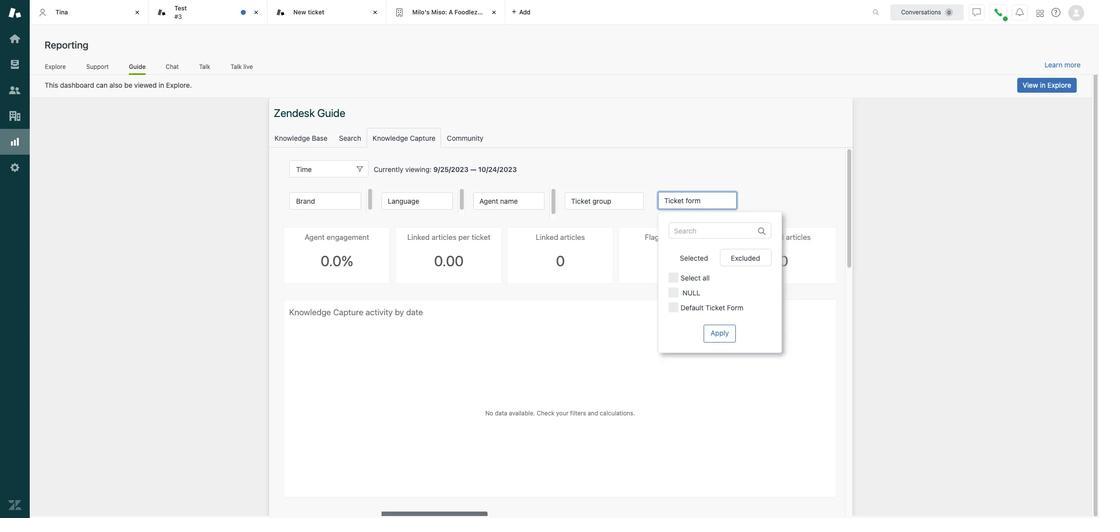 Task type: vqa. For each thing, say whether or not it's contained in the screenshot.
"Jeremy Miller" TAB
no



Task type: describe. For each thing, give the bounding box(es) containing it.
test
[[174, 5, 187, 12]]

in inside button
[[1040, 81, 1046, 89]]

0 vertical spatial explore
[[45, 63, 66, 70]]

support
[[86, 63, 109, 70]]

get help image
[[1052, 8, 1061, 17]]

add
[[520, 8, 531, 16]]

close image inside tab
[[251, 7, 261, 17]]

dashboard
[[60, 81, 94, 89]]

new ticket
[[293, 8, 324, 16]]

learn more link
[[1045, 60, 1081, 69]]

talk link
[[199, 63, 211, 73]]

test #3
[[174, 5, 187, 20]]

milo's miso: a foodlez subsidiary tab
[[387, 0, 510, 25]]

conversations button
[[891, 4, 964, 20]]

ticket
[[308, 8, 324, 16]]

milo's
[[412, 8, 430, 16]]

can
[[96, 81, 108, 89]]

notifications image
[[1016, 8, 1024, 16]]

more
[[1065, 60, 1081, 69]]

chat link
[[166, 63, 179, 73]]

customers image
[[8, 84, 21, 97]]

new ticket tab
[[268, 0, 387, 25]]

zendesk support image
[[8, 6, 21, 19]]

organizations image
[[8, 110, 21, 122]]

zendesk products image
[[1037, 10, 1044, 17]]

explore link
[[45, 63, 66, 73]]

this
[[45, 81, 58, 89]]

view in explore button
[[1018, 78, 1077, 93]]

tabs tab list
[[30, 0, 863, 25]]

zendesk image
[[8, 499, 21, 512]]

tab containing test
[[149, 0, 268, 25]]

close image
[[370, 7, 380, 17]]

talk live link
[[230, 63, 253, 73]]

add button
[[506, 0, 537, 24]]

this dashboard can also be viewed in explore.
[[45, 81, 192, 89]]

be
[[124, 81, 132, 89]]

#3
[[174, 13, 182, 20]]

view
[[1023, 81, 1039, 89]]

button displays agent's chat status as invisible. image
[[973, 8, 981, 16]]

main element
[[0, 0, 30, 518]]



Task type: locate. For each thing, give the bounding box(es) containing it.
in
[[159, 81, 164, 89], [1040, 81, 1046, 89]]

conversations
[[902, 8, 942, 16]]

1 close image from the left
[[132, 7, 142, 17]]

reporting
[[45, 39, 88, 51]]

live
[[244, 63, 253, 70]]

0 horizontal spatial explore
[[45, 63, 66, 70]]

tina
[[56, 8, 68, 16]]

talk right chat
[[199, 63, 210, 70]]

explore inside button
[[1048, 81, 1072, 89]]

reporting image
[[8, 135, 21, 148]]

chat
[[166, 63, 179, 70]]

0 horizontal spatial in
[[159, 81, 164, 89]]

learn
[[1045, 60, 1063, 69]]

miso:
[[431, 8, 447, 16]]

guide
[[129, 63, 146, 70]]

guide link
[[129, 63, 146, 75]]

in right "view" on the top
[[1040, 81, 1046, 89]]

close image left #3
[[132, 7, 142, 17]]

2 talk from the left
[[231, 63, 242, 70]]

tina tab
[[30, 0, 149, 25]]

explore
[[45, 63, 66, 70], [1048, 81, 1072, 89]]

explore down learn more link
[[1048, 81, 1072, 89]]

close image
[[132, 7, 142, 17], [251, 7, 261, 17], [489, 7, 499, 17]]

foodlez
[[455, 8, 478, 16]]

talk
[[199, 63, 210, 70], [231, 63, 242, 70]]

0 horizontal spatial talk
[[199, 63, 210, 70]]

3 close image from the left
[[489, 7, 499, 17]]

1 horizontal spatial in
[[1040, 81, 1046, 89]]

tab
[[149, 0, 268, 25]]

1 horizontal spatial talk
[[231, 63, 242, 70]]

view in explore
[[1023, 81, 1072, 89]]

also
[[109, 81, 122, 89]]

2 in from the left
[[1040, 81, 1046, 89]]

in right the viewed
[[159, 81, 164, 89]]

explore.
[[166, 81, 192, 89]]

new
[[293, 8, 306, 16]]

learn more
[[1045, 60, 1081, 69]]

talk live
[[231, 63, 253, 70]]

1 horizontal spatial close image
[[251, 7, 261, 17]]

1 vertical spatial explore
[[1048, 81, 1072, 89]]

viewed
[[134, 81, 157, 89]]

views image
[[8, 58, 21, 71]]

close image inside tina tab
[[132, 7, 142, 17]]

close image for tina
[[132, 7, 142, 17]]

1 in from the left
[[159, 81, 164, 89]]

admin image
[[8, 161, 21, 174]]

milo's miso: a foodlez subsidiary
[[412, 8, 510, 16]]

subsidiary
[[479, 8, 510, 16]]

0 horizontal spatial close image
[[132, 7, 142, 17]]

talk left the live on the top of the page
[[231, 63, 242, 70]]

close image for milo's miso: a foodlez subsidiary
[[489, 7, 499, 17]]

a
[[449, 8, 453, 16]]

1 horizontal spatial explore
[[1048, 81, 1072, 89]]

1 talk from the left
[[199, 63, 210, 70]]

2 horizontal spatial close image
[[489, 7, 499, 17]]

close image inside milo's miso: a foodlez subsidiary tab
[[489, 7, 499, 17]]

2 close image from the left
[[251, 7, 261, 17]]

close image left add dropdown button
[[489, 7, 499, 17]]

explore up "this"
[[45, 63, 66, 70]]

talk for talk
[[199, 63, 210, 70]]

talk for talk live
[[231, 63, 242, 70]]

close image left new
[[251, 7, 261, 17]]

support link
[[86, 63, 109, 73]]

get started image
[[8, 32, 21, 45]]



